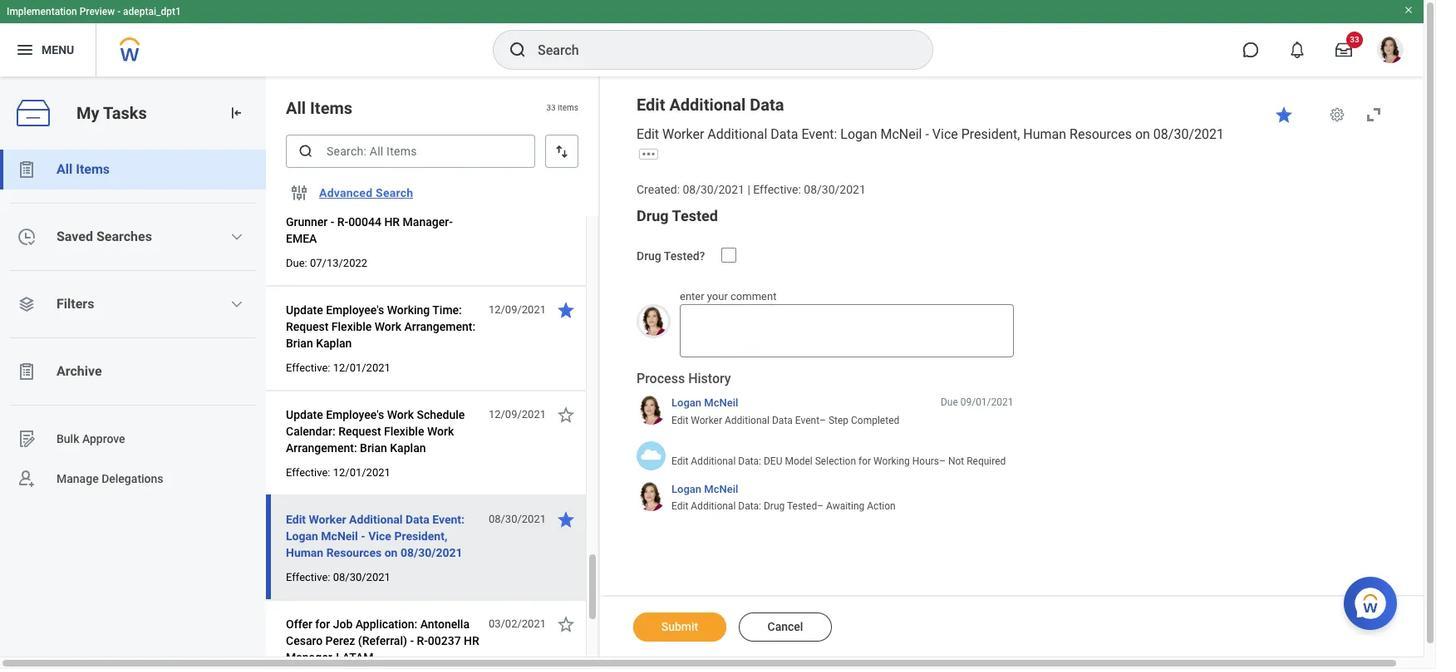 Task type: describe. For each thing, give the bounding box(es) containing it.
resources inside edit worker additional data event: logan mcneil - vice president, human resources on 08/30/2021
[[327, 546, 382, 560]]

preview
[[80, 6, 115, 17]]

work inside update employee's working time: request flexible work arrangement: brian kaplan
[[375, 320, 402, 333]]

0 vertical spatial on
[[1136, 127, 1151, 142]]

drug inside logan mcneil edit additional data: drug tested – awaiting action
[[764, 501, 785, 513]]

completed
[[852, 415, 900, 426]]

chuck
[[421, 199, 453, 212]]

implementation
[[7, 6, 77, 17]]

0 vertical spatial worker
[[663, 127, 705, 142]]

working inside update employee's working time: request flexible work arrangement: brian kaplan
[[387, 304, 430, 317]]

bulk approve link
[[0, 419, 266, 459]]

comment
[[731, 290, 777, 303]]

drug tested button
[[637, 207, 718, 224]]

advanced search
[[319, 186, 414, 200]]

00044
[[349, 215, 382, 229]]

0 vertical spatial event:
[[802, 127, 838, 142]]

all inside item list element
[[286, 98, 306, 118]]

r- inside offer for job application: antonella cesaro perez (referral) ‎- r-00237 hr manager-latam
[[417, 634, 428, 648]]

enter
[[680, 290, 705, 303]]

action
[[868, 501, 896, 513]]

effective: for update employee's work schedule calendar: request flexible work arrangement: brian kaplan
[[286, 467, 331, 479]]

model
[[785, 456, 813, 467]]

data: inside logan mcneil edit additional data: drug tested – awaiting action
[[739, 501, 762, 513]]

approve
[[82, 432, 125, 445]]

12/09/2021 for update employee's work schedule calendar: request flexible work arrangement: brian kaplan
[[489, 408, 546, 421]]

(referral)
[[358, 634, 407, 648]]

manage delegations link
[[0, 459, 266, 499]]

edit worker additional data event: logan mcneil - vice president, human resources on 08/30/2021 element
[[637, 127, 1235, 142]]

menu banner
[[0, 0, 1424, 77]]

rename image
[[17, 429, 37, 449]]

search image
[[298, 143, 314, 160]]

1 horizontal spatial edit worker additional data event: logan mcneil - vice president, human resources on 08/30/2021
[[637, 127, 1225, 142]]

profile logan mcneil image
[[1378, 37, 1404, 67]]

drug for drug tested
[[637, 207, 669, 224]]

due:
[[286, 257, 307, 269]]

cancel
[[768, 620, 804, 634]]

offer for job application: chuck grunner ‎- r-00044 hr manager- emea button
[[286, 195, 480, 249]]

33 button
[[1326, 32, 1364, 68]]

offer for offer for job application: antonella cesaro perez (referral) ‎- r-00237 hr manager-latam
[[286, 618, 313, 631]]

process
[[637, 371, 685, 386]]

due
[[941, 397, 959, 408]]

r- inside offer for job application: chuck grunner ‎- r-00044 hr manager- emea
[[337, 215, 349, 229]]

items inside item list element
[[310, 98, 353, 118]]

process history region
[[637, 370, 1014, 519]]

delegations
[[102, 472, 163, 485]]

manage delegations
[[57, 472, 163, 485]]

edit worker additional data event: logan mcneil - vice president, human resources on 08/30/2021 inside button
[[286, 513, 465, 560]]

1 horizontal spatial human
[[1024, 127, 1067, 142]]

03/02/2021
[[489, 618, 546, 630]]

offer for job application: antonella cesaro perez (referral) ‎- r-00237 hr manager-latam button
[[286, 615, 480, 668]]

kaplan inside update employee's working time: request flexible work arrangement: brian kaplan
[[316, 337, 352, 350]]

1 horizontal spatial resources
[[1070, 127, 1133, 142]]

08/30/2021 inside edit worker additional data event: logan mcneil - vice president, human resources on 08/30/2021
[[401, 546, 463, 560]]

1 vertical spatial -
[[926, 127, 930, 142]]

edit inside logan mcneil edit additional data: drug tested – awaiting action
[[672, 501, 689, 513]]

application: for 00044
[[356, 199, 418, 212]]

items inside button
[[76, 161, 110, 177]]

00237
[[428, 634, 461, 648]]

history
[[689, 371, 731, 386]]

request inside update employee's working time: request flexible work arrangement: brian kaplan
[[286, 320, 329, 333]]

for for offer for job application: chuck grunner ‎- r-00044 hr manager- emea
[[315, 199, 330, 212]]

0 vertical spatial –
[[820, 415, 827, 426]]

- inside edit worker additional data event: logan mcneil - vice president, human resources on 08/30/2021
[[361, 530, 366, 543]]

search
[[376, 186, 414, 200]]

search image
[[508, 40, 528, 60]]

offer for job application: antonella cesaro perez (referral) ‎- r-00237 hr manager-latam
[[286, 618, 480, 664]]

effective: 12/01/2021 for kaplan
[[286, 362, 391, 374]]

worker inside process history region
[[691, 415, 723, 426]]

edit additional data: deu model selection for working hours – not required
[[672, 456, 1006, 467]]

3 star image from the top
[[556, 615, 576, 634]]

archive button
[[0, 352, 266, 392]]

‎- inside offer for job application: chuck grunner ‎- r-00044 hr manager- emea
[[331, 215, 335, 229]]

update for update employee's working time: request flexible work arrangement: brian kaplan
[[286, 304, 323, 317]]

human inside edit worker additional data event: logan mcneil - vice president, human resources on 08/30/2021
[[286, 546, 324, 560]]

data inside button
[[406, 513, 430, 526]]

process history
[[637, 371, 731, 386]]

event: inside edit worker additional data event: logan mcneil - vice president, human resources on 08/30/2021
[[433, 513, 465, 526]]

flexible inside update employee's working time: request flexible work arrangement: brian kaplan
[[332, 320, 372, 333]]

my
[[77, 103, 99, 123]]

07/13/2022
[[310, 257, 368, 269]]

drug for drug tested?
[[637, 249, 662, 262]]

archive
[[57, 363, 102, 379]]

effective: 08/30/2021
[[286, 571, 391, 584]]

logan inside logan mcneil edit additional data: drug tested – awaiting action
[[672, 483, 702, 495]]

1 logan mcneil button from the top
[[672, 396, 739, 410]]

mcneil inside logan mcneil edit additional data: drug tested – awaiting action
[[705, 483, 739, 495]]

saved searches button
[[0, 217, 266, 257]]

enter your comment text field
[[680, 304, 1014, 357]]

tasks
[[103, 103, 147, 123]]

searches
[[96, 229, 152, 244]]

working inside process history region
[[874, 456, 910, 467]]

additional inside logan mcneil edit additional data: drug tested – awaiting action
[[691, 501, 736, 513]]

edit worker additional data event – step completed
[[672, 415, 900, 426]]

saved searches
[[57, 229, 152, 244]]

sort image
[[554, 143, 570, 160]]

09/01/2021
[[961, 397, 1014, 408]]

‎- inside offer for job application: antonella cesaro perez (referral) ‎- r-00237 hr manager-latam
[[410, 634, 414, 648]]

due 09/01/2021
[[941, 397, 1014, 408]]

1 horizontal spatial star image
[[1275, 105, 1295, 125]]

filters
[[57, 296, 94, 312]]

effective: for update employee's working time: request flexible work arrangement: brian kaplan
[[286, 362, 331, 374]]

brian inside update employee's work schedule calendar: request flexible work arrangement: brian kaplan
[[360, 442, 387, 455]]

employee's for flexible
[[326, 304, 384, 317]]

advanced search button
[[313, 176, 420, 210]]

filters button
[[0, 284, 266, 324]]

12/01/2021 for brian
[[333, 467, 391, 479]]

edit worker additional data event: logan mcneil - vice president, human resources on 08/30/2021 button
[[286, 510, 480, 563]]

0 vertical spatial president,
[[962, 127, 1021, 142]]

vice inside edit worker additional data event: logan mcneil - vice president, human resources on 08/30/2021
[[369, 530, 392, 543]]

|
[[748, 183, 751, 196]]

deu
[[764, 456, 783, 467]]

items
[[558, 103, 579, 113]]

item list element
[[266, 77, 600, 669]]

emea
[[286, 232, 317, 245]]

for for offer for job application: antonella cesaro perez (referral) ‎- r-00237 hr manager-latam
[[315, 618, 330, 631]]

not
[[949, 456, 965, 467]]

for inside process history region
[[859, 456, 872, 467]]

bulk
[[57, 432, 79, 445]]

saved
[[57, 229, 93, 244]]

tested inside logan mcneil edit additional data: drug tested – awaiting action
[[787, 501, 818, 513]]

my tasks
[[77, 103, 147, 123]]

created:
[[637, 183, 680, 196]]

mcneil inside button
[[705, 397, 739, 409]]

logan mcneil
[[672, 397, 739, 409]]

drug tested
[[637, 207, 718, 224]]

update employee's work schedule calendar: request flexible work arrangement: brian kaplan button
[[286, 405, 480, 458]]

fullscreen image
[[1365, 105, 1385, 125]]

1 vertical spatial –
[[940, 456, 946, 467]]

menu button
[[0, 23, 96, 77]]

mcneil inside edit worker additional data event: logan mcneil - vice president, human resources on 08/30/2021
[[321, 530, 358, 543]]

tested?
[[664, 249, 705, 262]]

hr inside offer for job application: antonella cesaro perez (referral) ‎- r-00237 hr manager-latam
[[464, 634, 480, 648]]

Search Workday  search field
[[538, 32, 899, 68]]



Task type: vqa. For each thing, say whether or not it's contained in the screenshot.
right 'Administrator'
no



Task type: locate. For each thing, give the bounding box(es) containing it.
0 vertical spatial 12/09/2021
[[489, 304, 546, 316]]

1 vertical spatial flexible
[[384, 425, 424, 438]]

2 vertical spatial worker
[[309, 513, 346, 526]]

tested left awaiting
[[787, 501, 818, 513]]

33 left items
[[547, 103, 556, 113]]

update inside update employee's working time: request flexible work arrangement: brian kaplan
[[286, 304, 323, 317]]

submit button
[[634, 613, 727, 642]]

clipboard image for archive
[[17, 362, 37, 382]]

inbox large image
[[1336, 42, 1353, 58]]

kaplan down schedule
[[390, 442, 426, 455]]

effective: up calendar:
[[286, 362, 331, 374]]

1 vertical spatial event:
[[433, 513, 465, 526]]

1 vertical spatial edit worker additional data event: logan mcneil - vice president, human resources on 08/30/2021
[[286, 513, 465, 560]]

application: for ‎-
[[356, 618, 418, 631]]

2 horizontal spatial -
[[926, 127, 930, 142]]

0 horizontal spatial brian
[[286, 337, 313, 350]]

created: 08/30/2021 | effective: 08/30/2021
[[637, 183, 866, 196]]

2 vertical spatial for
[[315, 618, 330, 631]]

calendar:
[[286, 425, 336, 438]]

grunner
[[286, 215, 328, 229]]

update down due:
[[286, 304, 323, 317]]

2 vertical spatial -
[[361, 530, 366, 543]]

0 vertical spatial brian
[[286, 337, 313, 350]]

list containing all items
[[0, 150, 266, 499]]

logan inside edit worker additional data event: logan mcneil - vice president, human resources on 08/30/2021
[[286, 530, 318, 543]]

0 horizontal spatial 33
[[547, 103, 556, 113]]

employee's down 07/13/2022 on the left top of page
[[326, 304, 384, 317]]

0 vertical spatial work
[[375, 320, 402, 333]]

notifications large image
[[1290, 42, 1306, 58]]

1 horizontal spatial event:
[[802, 127, 838, 142]]

required
[[967, 456, 1006, 467]]

2 vertical spatial work
[[427, 425, 454, 438]]

2 logan mcneil button from the top
[[672, 482, 739, 497]]

1 horizontal spatial -
[[361, 530, 366, 543]]

0 vertical spatial offer
[[286, 199, 313, 212]]

2 vertical spatial star image
[[556, 615, 576, 634]]

flexible inside update employee's work schedule calendar: request flexible work arrangement: brian kaplan
[[384, 425, 424, 438]]

0 vertical spatial manager-
[[403, 215, 453, 229]]

1 effective: 12/01/2021 from the top
[[286, 362, 391, 374]]

2 effective: 12/01/2021 from the top
[[286, 467, 391, 479]]

cesaro
[[286, 634, 323, 648]]

0 horizontal spatial event:
[[433, 513, 465, 526]]

effective: 12/01/2021 down calendar:
[[286, 467, 391, 479]]

0 vertical spatial employee's
[[326, 304, 384, 317]]

0 vertical spatial working
[[387, 304, 430, 317]]

your
[[707, 290, 728, 303]]

2 clipboard image from the top
[[17, 362, 37, 382]]

effective: 12/01/2021
[[286, 362, 391, 374], [286, 467, 391, 479]]

0 vertical spatial tested
[[672, 207, 718, 224]]

selection
[[816, 456, 857, 467]]

2 12/09/2021 from the top
[[489, 408, 546, 421]]

1 employee's from the top
[[326, 304, 384, 317]]

1 vertical spatial all
[[57, 161, 73, 177]]

12/09/2021 right the time:
[[489, 304, 546, 316]]

cancel button
[[739, 613, 832, 642]]

1 horizontal spatial manager-
[[403, 215, 453, 229]]

perspective image
[[17, 294, 37, 314]]

update up calendar:
[[286, 408, 323, 422]]

event:
[[802, 127, 838, 142], [433, 513, 465, 526]]

0 vertical spatial flexible
[[332, 320, 372, 333]]

0 vertical spatial r-
[[337, 215, 349, 229]]

gear image
[[1330, 106, 1346, 123]]

– left not
[[940, 456, 946, 467]]

clipboard image for all items
[[17, 160, 37, 180]]

1 horizontal spatial vice
[[933, 127, 959, 142]]

request inside update employee's work schedule calendar: request flexible work arrangement: brian kaplan
[[339, 425, 381, 438]]

manager- down chuck
[[403, 215, 453, 229]]

application: inside offer for job application: antonella cesaro perez (referral) ‎- r-00237 hr manager-latam
[[356, 618, 418, 631]]

2 update from the top
[[286, 408, 323, 422]]

1 vertical spatial tested
[[787, 501, 818, 513]]

offer inside offer for job application: chuck grunner ‎- r-00044 hr manager- emea
[[286, 199, 313, 212]]

clipboard image left archive
[[17, 362, 37, 382]]

0 vertical spatial items
[[310, 98, 353, 118]]

all up saved
[[57, 161, 73, 177]]

33 inside button
[[1351, 35, 1360, 44]]

kaplan down 07/13/2022 on the left top of page
[[316, 337, 352, 350]]

worker down edit additional data
[[663, 127, 705, 142]]

star image
[[556, 405, 576, 425], [556, 510, 576, 530], [556, 615, 576, 634]]

2 job from the top
[[333, 618, 353, 631]]

all items inside button
[[57, 161, 110, 177]]

hr right '00237'
[[464, 634, 480, 648]]

star image for update employee's work schedule calendar: request flexible work arrangement: brian kaplan
[[556, 405, 576, 425]]

1 12/01/2021 from the top
[[333, 362, 391, 374]]

drug tested?
[[637, 249, 705, 262]]

r-
[[337, 215, 349, 229], [417, 634, 428, 648]]

arrangement: inside update employee's working time: request flexible work arrangement: brian kaplan
[[405, 320, 476, 333]]

1 vertical spatial 12/01/2021
[[333, 467, 391, 479]]

job up 00044
[[333, 199, 353, 212]]

clipboard image
[[17, 160, 37, 180], [17, 362, 37, 382]]

all items up search image
[[286, 98, 353, 118]]

effective: for edit worker additional data event: logan mcneil - vice president, human resources on 08/30/2021
[[286, 571, 331, 584]]

hr
[[385, 215, 400, 229], [464, 634, 480, 648]]

0 vertical spatial job
[[333, 199, 353, 212]]

drug down deu
[[764, 501, 785, 513]]

- inside menu banner
[[117, 6, 121, 17]]

offer inside offer for job application: antonella cesaro perez (referral) ‎- r-00237 hr manager-latam
[[286, 618, 313, 631]]

employee's up calendar:
[[326, 408, 384, 422]]

on inside edit worker additional data event: logan mcneil - vice president, human resources on 08/30/2021
[[385, 546, 398, 560]]

for up perez
[[315, 618, 330, 631]]

0 vertical spatial clipboard image
[[17, 160, 37, 180]]

2 star image from the top
[[556, 510, 576, 530]]

update inside update employee's work schedule calendar: request flexible work arrangement: brian kaplan
[[286, 408, 323, 422]]

r- down advanced
[[337, 215, 349, 229]]

flexible down schedule
[[384, 425, 424, 438]]

job inside offer for job application: chuck grunner ‎- r-00044 hr manager- emea
[[333, 199, 353, 212]]

offer for job application: chuck grunner ‎- r-00044 hr manager- emea
[[286, 199, 453, 245]]

update for update employee's work schedule calendar: request flexible work arrangement: brian kaplan
[[286, 408, 323, 422]]

0 horizontal spatial flexible
[[332, 320, 372, 333]]

for
[[315, 199, 330, 212], [859, 456, 872, 467], [315, 618, 330, 631]]

data:
[[739, 456, 762, 467], [739, 501, 762, 513]]

transformation import image
[[228, 105, 244, 121]]

1 vertical spatial offer
[[286, 618, 313, 631]]

arrangement: inside update employee's work schedule calendar: request flexible work arrangement: brian kaplan
[[286, 442, 357, 455]]

0 horizontal spatial manager-
[[286, 651, 336, 664]]

all items down my
[[57, 161, 110, 177]]

1 vertical spatial worker
[[691, 415, 723, 426]]

1 vertical spatial ‎-
[[410, 634, 414, 648]]

drug tested group
[[637, 206, 1391, 265]]

0 horizontal spatial star image
[[556, 300, 576, 320]]

12/09/2021 for update employee's working time: request flexible work arrangement: brian kaplan
[[489, 304, 546, 316]]

advanced
[[319, 186, 373, 200]]

kaplan
[[316, 337, 352, 350], [390, 442, 426, 455]]

schedule
[[417, 408, 465, 422]]

job
[[333, 199, 353, 212], [333, 618, 353, 631]]

0 horizontal spatial human
[[286, 546, 324, 560]]

‎- right grunner
[[331, 215, 335, 229]]

human
[[1024, 127, 1067, 142], [286, 546, 324, 560]]

1 horizontal spatial working
[[874, 456, 910, 467]]

manager- inside offer for job application: antonella cesaro perez (referral) ‎- r-00237 hr manager-latam
[[286, 651, 336, 664]]

for up grunner
[[315, 199, 330, 212]]

0 vertical spatial all
[[286, 98, 306, 118]]

2 data: from the top
[[739, 501, 762, 513]]

33 for 33
[[1351, 35, 1360, 44]]

job for ‎-
[[333, 199, 353, 212]]

2 application: from the top
[[356, 618, 418, 631]]

0 horizontal spatial arrangement:
[[286, 442, 357, 455]]

1 horizontal spatial 33
[[1351, 35, 1360, 44]]

hours
[[913, 456, 940, 467]]

1 job from the top
[[333, 199, 353, 212]]

1 vertical spatial president,
[[394, 530, 448, 543]]

tested inside "group"
[[672, 207, 718, 224]]

0 horizontal spatial edit worker additional data event: logan mcneil - vice president, human resources on 08/30/2021
[[286, 513, 465, 560]]

0 horizontal spatial request
[[286, 320, 329, 333]]

12/01/2021 for kaplan
[[333, 362, 391, 374]]

2 offer from the top
[[286, 618, 313, 631]]

update
[[286, 304, 323, 317], [286, 408, 323, 422]]

0 horizontal spatial all
[[57, 161, 73, 177]]

time:
[[433, 304, 462, 317]]

all items inside item list element
[[286, 98, 353, 118]]

1 vertical spatial r-
[[417, 634, 428, 648]]

data inside process history region
[[772, 415, 793, 426]]

for right 'selection'
[[859, 456, 872, 467]]

0 vertical spatial logan mcneil button
[[672, 396, 739, 410]]

clock check image
[[17, 227, 37, 247]]

1 update from the top
[[286, 304, 323, 317]]

items down my
[[76, 161, 110, 177]]

flexible down 07/13/2022 on the left top of page
[[332, 320, 372, 333]]

all inside button
[[57, 161, 73, 177]]

-
[[117, 6, 121, 17], [926, 127, 930, 142], [361, 530, 366, 543]]

flexible
[[332, 320, 372, 333], [384, 425, 424, 438]]

perez
[[326, 634, 355, 648]]

president,
[[962, 127, 1021, 142], [394, 530, 448, 543]]

1 vertical spatial star image
[[556, 300, 576, 320]]

12/01/2021 down update employee's working time: request flexible work arrangement: brian kaplan
[[333, 362, 391, 374]]

update employee's working time: request flexible work arrangement: brian kaplan button
[[286, 300, 480, 353]]

tested up tested?
[[672, 207, 718, 224]]

logan inside button
[[672, 397, 702, 409]]

configure image
[[289, 183, 309, 203]]

0 vertical spatial request
[[286, 320, 329, 333]]

event
[[796, 415, 820, 426]]

offer for offer for job application: chuck grunner ‎- r-00044 hr manager- emea
[[286, 199, 313, 212]]

1 offer from the top
[[286, 199, 313, 212]]

‎-
[[331, 215, 335, 229], [410, 634, 414, 648]]

working left the time:
[[387, 304, 430, 317]]

effective: down calendar:
[[286, 467, 331, 479]]

1 vertical spatial work
[[387, 408, 414, 422]]

close environment banner image
[[1404, 5, 1414, 15]]

update employee's work schedule calendar: request flexible work arrangement: brian kaplan
[[286, 408, 465, 455]]

on
[[1136, 127, 1151, 142], [385, 546, 398, 560]]

1 vertical spatial vice
[[369, 530, 392, 543]]

0 vertical spatial star image
[[1275, 105, 1295, 125]]

1 vertical spatial clipboard image
[[17, 362, 37, 382]]

effective: 12/01/2021 down update employee's working time: request flexible work arrangement: brian kaplan
[[286, 362, 391, 374]]

offer up cesaro
[[286, 618, 313, 631]]

job up perez
[[333, 618, 353, 631]]

–
[[820, 415, 827, 426], [940, 456, 946, 467], [818, 501, 824, 513]]

1 horizontal spatial arrangement:
[[405, 320, 476, 333]]

menu
[[42, 43, 74, 56]]

0 vertical spatial ‎-
[[331, 215, 335, 229]]

enter your comment
[[680, 290, 777, 303]]

– left 'step'
[[820, 415, 827, 426]]

for inside offer for job application: antonella cesaro perez (referral) ‎- r-00237 hr manager-latam
[[315, 618, 330, 631]]

1 horizontal spatial request
[[339, 425, 381, 438]]

all items
[[286, 98, 353, 118], [57, 161, 110, 177]]

1 data: from the top
[[739, 456, 762, 467]]

1 application: from the top
[[356, 199, 418, 212]]

worker down logan mcneil
[[691, 415, 723, 426]]

employee's photo (logan mcneil) image
[[637, 305, 671, 339]]

33
[[1351, 35, 1360, 44], [547, 103, 556, 113]]

1 horizontal spatial tested
[[787, 501, 818, 513]]

submit
[[662, 620, 699, 634]]

justify image
[[15, 40, 35, 60]]

1 vertical spatial logan mcneil button
[[672, 482, 739, 497]]

antonella
[[421, 618, 470, 631]]

working
[[387, 304, 430, 317], [874, 456, 910, 467]]

12/01/2021
[[333, 362, 391, 374], [333, 467, 391, 479]]

latam
[[336, 651, 374, 664]]

0 horizontal spatial ‎-
[[331, 215, 335, 229]]

0 horizontal spatial working
[[387, 304, 430, 317]]

manager- down cesaro
[[286, 651, 336, 664]]

33 items
[[547, 103, 579, 113]]

0 horizontal spatial all items
[[57, 161, 110, 177]]

request right calendar:
[[339, 425, 381, 438]]

adeptai_dpt1
[[123, 6, 181, 17]]

manage
[[57, 472, 99, 485]]

due: 07/13/2022
[[286, 257, 368, 269]]

star image for edit worker additional data event: logan mcneil - vice president, human resources on 08/30/2021
[[556, 510, 576, 530]]

items
[[310, 98, 353, 118], [76, 161, 110, 177]]

edit
[[637, 95, 666, 115], [637, 127, 659, 142], [672, 415, 689, 426], [672, 456, 689, 467], [672, 501, 689, 513], [286, 513, 306, 526]]

1 horizontal spatial flexible
[[384, 425, 424, 438]]

0 horizontal spatial kaplan
[[316, 337, 352, 350]]

worker inside edit worker additional data event: logan mcneil - vice president, human resources on 08/30/2021
[[309, 513, 346, 526]]

1 vertical spatial for
[[859, 456, 872, 467]]

offer up grunner
[[286, 199, 313, 212]]

12/01/2021 down update employee's work schedule calendar: request flexible work arrangement: brian kaplan
[[333, 467, 391, 479]]

worker up effective: 08/30/2021
[[309, 513, 346, 526]]

2 employee's from the top
[[326, 408, 384, 422]]

resources
[[1070, 127, 1133, 142], [327, 546, 382, 560]]

1 clipboard image from the top
[[17, 160, 37, 180]]

0 horizontal spatial tested
[[672, 207, 718, 224]]

edit additional data
[[637, 95, 785, 115]]

0 vertical spatial drug
[[637, 207, 669, 224]]

drug left tested?
[[637, 249, 662, 262]]

arrangement:
[[405, 320, 476, 333], [286, 442, 357, 455]]

manager- inside offer for job application: chuck grunner ‎- r-00044 hr manager- emea
[[403, 215, 453, 229]]

1 horizontal spatial on
[[1136, 127, 1151, 142]]

mcneil
[[881, 127, 923, 142], [705, 397, 739, 409], [705, 483, 739, 495], [321, 530, 358, 543]]

list
[[0, 150, 266, 499]]

kaplan inside update employee's work schedule calendar: request flexible work arrangement: brian kaplan
[[390, 442, 426, 455]]

1 vertical spatial human
[[286, 546, 324, 560]]

worker
[[663, 127, 705, 142], [691, 415, 723, 426], [309, 513, 346, 526]]

12/09/2021
[[489, 304, 546, 316], [489, 408, 546, 421]]

12/09/2021 right schedule
[[489, 408, 546, 421]]

0 horizontal spatial -
[[117, 6, 121, 17]]

0 vertical spatial application:
[[356, 199, 418, 212]]

drug down created:
[[637, 207, 669, 224]]

0 horizontal spatial president,
[[394, 530, 448, 543]]

chevron down image
[[231, 230, 244, 244]]

workday assistant region
[[1345, 570, 1404, 630]]

employee's for request
[[326, 408, 384, 422]]

request down due:
[[286, 320, 329, 333]]

items up search image
[[310, 98, 353, 118]]

additional
[[670, 95, 746, 115], [708, 127, 768, 142], [725, 415, 770, 426], [691, 456, 736, 467], [691, 501, 736, 513], [349, 513, 403, 526]]

all items button
[[0, 150, 266, 190]]

offer
[[286, 199, 313, 212], [286, 618, 313, 631]]

0 horizontal spatial r-
[[337, 215, 349, 229]]

update employee's working time: request flexible work arrangement: brian kaplan
[[286, 304, 476, 350]]

work
[[375, 320, 402, 333], [387, 408, 414, 422], [427, 425, 454, 438]]

clipboard image up clock check icon
[[17, 160, 37, 180]]

for inside offer for job application: chuck grunner ‎- r-00044 hr manager- emea
[[315, 199, 330, 212]]

data
[[750, 95, 785, 115], [771, 127, 799, 142], [772, 415, 793, 426], [406, 513, 430, 526]]

1 vertical spatial job
[[333, 618, 353, 631]]

0 vertical spatial update
[[286, 304, 323, 317]]

all up search image
[[286, 98, 306, 118]]

33 inside item list element
[[547, 103, 556, 113]]

logan mcneil button
[[672, 396, 739, 410], [672, 482, 739, 497]]

employee's inside update employee's working time: request flexible work arrangement: brian kaplan
[[326, 304, 384, 317]]

arrangement: down calendar:
[[286, 442, 357, 455]]

application:
[[356, 199, 418, 212], [356, 618, 418, 631]]

33 for 33 items
[[547, 103, 556, 113]]

employee's inside update employee's work schedule calendar: request flexible work arrangement: brian kaplan
[[326, 408, 384, 422]]

clipboard image inside archive button
[[17, 362, 37, 382]]

0 vertical spatial effective: 12/01/2021
[[286, 362, 391, 374]]

0 vertical spatial for
[[315, 199, 330, 212]]

08/30/2021
[[1154, 127, 1225, 142], [683, 183, 745, 196], [804, 183, 866, 196], [489, 513, 546, 526], [401, 546, 463, 560], [333, 571, 391, 584]]

hr right 00044
[[385, 215, 400, 229]]

my tasks element
[[0, 77, 266, 669]]

manager-
[[403, 215, 453, 229], [286, 651, 336, 664]]

1 vertical spatial all items
[[57, 161, 110, 177]]

0 horizontal spatial items
[[76, 161, 110, 177]]

Search: All Items text field
[[286, 135, 536, 168]]

1 vertical spatial items
[[76, 161, 110, 177]]

0 vertical spatial vice
[[933, 127, 959, 142]]

– inside logan mcneil edit additional data: drug tested – awaiting action
[[818, 501, 824, 513]]

r- down antonella
[[417, 634, 428, 648]]

1 vertical spatial 12/09/2021
[[489, 408, 546, 421]]

clipboard image inside all items button
[[17, 160, 37, 180]]

job for perez
[[333, 618, 353, 631]]

2 12/01/2021 from the top
[[333, 467, 391, 479]]

job inside offer for job application: antonella cesaro perez (referral) ‎- r-00237 hr manager-latam
[[333, 618, 353, 631]]

star image
[[1275, 105, 1295, 125], [556, 300, 576, 320]]

employee's
[[326, 304, 384, 317], [326, 408, 384, 422]]

brian inside update employee's working time: request flexible work arrangement: brian kaplan
[[286, 337, 313, 350]]

1 vertical spatial effective: 12/01/2021
[[286, 467, 391, 479]]

user plus image
[[17, 469, 37, 489]]

– left awaiting
[[818, 501, 824, 513]]

0 vertical spatial -
[[117, 6, 121, 17]]

president, inside edit worker additional data event: logan mcneil - vice president, human resources on 08/30/2021
[[394, 530, 448, 543]]

effective: right "|"
[[754, 183, 802, 196]]

33 left profile logan mcneil image on the right of the page
[[1351, 35, 1360, 44]]

edit inside button
[[286, 513, 306, 526]]

0 horizontal spatial hr
[[385, 215, 400, 229]]

0 horizontal spatial vice
[[369, 530, 392, 543]]

additional inside edit worker additional data event: logan mcneil - vice president, human resources on 08/30/2021
[[349, 513, 403, 526]]

bulk approve
[[57, 432, 125, 445]]

awaiting
[[827, 501, 865, 513]]

‎- right (referral)
[[410, 634, 414, 648]]

logan mcneil edit additional data: drug tested – awaiting action
[[672, 483, 896, 513]]

vice
[[933, 127, 959, 142], [369, 530, 392, 543]]

hr inside offer for job application: chuck grunner ‎- r-00044 hr manager- emea
[[385, 215, 400, 229]]

0 vertical spatial data:
[[739, 456, 762, 467]]

2 vertical spatial drug
[[764, 501, 785, 513]]

1 vertical spatial brian
[[360, 442, 387, 455]]

0 vertical spatial 12/01/2021
[[333, 362, 391, 374]]

chevron down image
[[231, 298, 244, 311]]

effective: up cesaro
[[286, 571, 331, 584]]

1 horizontal spatial ‎-
[[410, 634, 414, 648]]

working left hours
[[874, 456, 910, 467]]

0 vertical spatial hr
[[385, 215, 400, 229]]

arrangement: down the time:
[[405, 320, 476, 333]]

step
[[829, 415, 849, 426]]

1 star image from the top
[[556, 405, 576, 425]]

effective: 12/01/2021 for brian
[[286, 467, 391, 479]]

brian
[[286, 337, 313, 350], [360, 442, 387, 455]]

1 vertical spatial drug
[[637, 249, 662, 262]]

application: inside offer for job application: chuck grunner ‎- r-00044 hr manager- emea
[[356, 199, 418, 212]]

1 12/09/2021 from the top
[[489, 304, 546, 316]]

0 vertical spatial edit worker additional data event: logan mcneil - vice president, human resources on 08/30/2021
[[637, 127, 1225, 142]]

0 vertical spatial all items
[[286, 98, 353, 118]]

implementation preview -   adeptai_dpt1
[[7, 6, 181, 17]]

request
[[286, 320, 329, 333], [339, 425, 381, 438]]



